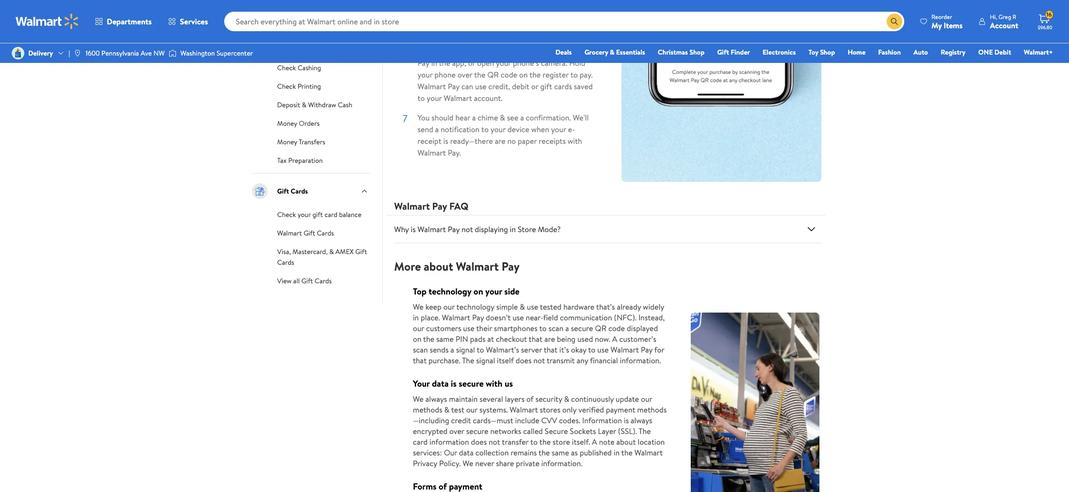 Task type: vqa. For each thing, say whether or not it's contained in the screenshot.
"paper" within the Bring paper coupons to the cashier or self-checkout as usual.
yes



Task type: locate. For each thing, give the bounding box(es) containing it.
coupons
[[459, 3, 487, 14]]

0 vertical spatial as
[[418, 15, 425, 25]]

walmart down receipt
[[418, 147, 446, 158]]

0 vertical spatial technology
[[429, 285, 472, 298]]

0 horizontal spatial open
[[477, 58, 494, 68]]

private
[[516, 458, 540, 469]]

printing
[[298, 81, 321, 91]]

withdraw
[[308, 100, 336, 110]]

doesn't
[[486, 312, 511, 323]]

to inside the your data is secure with us we always maintain several layers of security & continuously update our methods & test our systems. walmart stores only verified payment methods —including credit cards—must include cvv codes. information is always encrypted over secure networks called secure sockets layer (ssl). the card information does not transfer to the store itself.  a note about location services: our data collection remains the same as published in the walmart privacy policy. we never share private information.
[[531, 437, 538, 447]]

card left balance
[[325, 210, 338, 219]]

transfers
[[299, 137, 325, 147]]

 image right nw in the left of the page
[[169, 48, 177, 58]]

one debit link
[[974, 47, 1016, 58]]

you should hear a chime and see a confirmation. we'll send a notification to your device when your e-receipt is ready. image
[[394, 112, 410, 127]]

collection
[[476, 447, 509, 458]]

to
[[489, 3, 496, 14], [525, 34, 533, 45], [571, 69, 578, 80], [418, 93, 425, 103], [482, 124, 489, 135], [540, 323, 547, 334], [477, 344, 484, 355], [588, 344, 596, 355], [531, 437, 538, 447]]

0 vertical spatial with
[[568, 136, 582, 146]]

debit
[[995, 47, 1012, 57]]

0 vertical spatial qr
[[488, 69, 499, 80]]

0 vertical spatial money
[[297, 21, 317, 31]]

0 horizontal spatial not
[[462, 224, 473, 235]]

open
[[536, 46, 553, 57], [477, 58, 494, 68]]

over inside when you're done shopping, go to any checkout lane & scan your items, then either open walmart pay in the app, or open your phone's camera. hold your phone over the qr code on the register to pay. walmart pay can use credit, debit or gift cards saved to your walmart account.
[[458, 69, 473, 80]]

1 horizontal spatial always
[[631, 415, 653, 426]]

transfer
[[502, 437, 529, 447]]

0 vertical spatial or
[[537, 3, 544, 14]]

more about walmart pay. top technology on your side. image
[[691, 313, 820, 492]]

code up credit,
[[501, 69, 518, 80]]

secure down hardware
[[571, 323, 593, 334]]

 image
[[12, 47, 24, 60]]

your left phone at the left
[[418, 69, 433, 80]]

to left at
[[477, 344, 484, 355]]

to right transfer at the left bottom
[[531, 437, 538, 447]]

0 horizontal spatial with
[[486, 378, 503, 390]]

why
[[394, 224, 409, 235]]

or right debit
[[532, 81, 539, 92]]

0 vertical spatial code
[[501, 69, 518, 80]]

other money services image
[[250, 16, 269, 36]]

& left see
[[500, 112, 505, 123]]

not left transmit
[[534, 355, 545, 366]]

the inside top technology on your side we keep our technology simple & use tested hardware that's already widely in place. walmart pay doesn't use near-field communication (nfc). instead, our customers use their smartphones to scan a secure qr code displayed on the same pin pads at checkout that are being used now. a customer's scan sends a signal to walmart's server that it's okay to use walmart pay for that purchase. the signal itself does not transmit any financial information.
[[462, 355, 475, 366]]

cards down visa,
[[277, 258, 294, 267]]

not inside top technology on your side we keep our technology simple & use tested hardware that's already widely in place. walmart pay doesn't use near-field communication (nfc). instead, our customers use their smartphones to scan a secure qr code displayed on the same pin pads at checkout that are being used now. a customer's scan sends a signal to walmart's server that it's okay to use walmart pay for that purchase. the signal itself does not transmit any financial information.
[[534, 355, 545, 366]]

money for transfers
[[277, 137, 297, 147]]

 image
[[169, 48, 177, 58], [74, 49, 82, 57]]

gift
[[718, 47, 729, 57], [277, 186, 289, 196], [304, 228, 315, 238], [356, 247, 367, 257], [302, 276, 313, 286]]

1 vertical spatial technology
[[457, 301, 495, 312]]

information
[[430, 437, 469, 447]]

not
[[462, 224, 473, 235], [534, 355, 545, 366], [489, 437, 500, 447]]

2 vertical spatial on
[[413, 334, 422, 344]]

services up washington
[[180, 16, 208, 27]]

signal left the itself
[[476, 355, 495, 366]]

scan down "tested"
[[549, 323, 564, 334]]

0 horizontal spatial about
[[424, 258, 453, 275]]

other
[[277, 21, 295, 31]]

more
[[394, 258, 421, 275]]

information. down customer's
[[620, 355, 661, 366]]

0 vertical spatial same
[[437, 334, 454, 344]]

or right app,
[[468, 58, 476, 68]]

on down more about walmart pay
[[474, 285, 483, 298]]

we'll
[[573, 112, 589, 123]]

0 horizontal spatial are
[[495, 136, 506, 146]]

now.
[[595, 334, 611, 344]]

shop
[[690, 47, 705, 57], [820, 47, 835, 57]]

0 vertical spatial gift
[[541, 81, 553, 92]]

check inside 'link'
[[277, 210, 296, 219]]

deals
[[556, 47, 572, 57]]

& right security
[[564, 394, 570, 404]]

1 vertical spatial data
[[459, 447, 474, 458]]

secure
[[571, 323, 593, 334], [459, 378, 484, 390], [466, 426, 489, 437]]

& left amex
[[329, 247, 334, 257]]

walmart down can
[[444, 93, 472, 103]]

registry link
[[937, 47, 970, 58]]

the right (ssl).
[[639, 426, 651, 437]]

(nfc).
[[614, 312, 637, 323]]

1 horizontal spatial same
[[552, 447, 569, 458]]

is up the pay.
[[444, 136, 449, 146]]

1 horizontal spatial gift
[[541, 81, 553, 92]]

tax
[[277, 156, 287, 165]]

not left the displaying
[[462, 224, 473, 235]]

Walmart Site-Wide search field
[[224, 12, 905, 31]]

1 vertical spatial about
[[617, 437, 636, 447]]

as down bring
[[418, 15, 425, 25]]

visa, mastercard, & amex gift cards link
[[277, 246, 367, 267]]

2 check from the top
[[277, 81, 296, 91]]

that left the it's
[[544, 344, 558, 355]]

your up walmart gift cards link
[[298, 210, 311, 219]]

include
[[515, 415, 540, 426]]

check down bill in the top left of the page
[[277, 63, 296, 73]]

gift inside 'link'
[[313, 210, 323, 219]]

does inside the your data is secure with us we always maintain several layers of security & continuously update our methods & test our systems. walmart stores only verified payment methods —including credit cards—must include cvv codes. information is always encrypted over secure networks called secure sockets layer (ssl). the card information does not transfer to the store itself.  a note about location services: our data collection remains the same as published in the walmart privacy policy. we never share private information.
[[471, 437, 487, 447]]

not left transfer at the left bottom
[[489, 437, 500, 447]]

can
[[462, 81, 473, 92]]

in right published
[[614, 447, 620, 458]]

a inside top technology on your side we keep our technology simple & use tested hardware that's already widely in place. walmart pay doesn't use near-field communication (nfc). instead, our customers use their smartphones to scan a secure qr code displayed on the same pin pads at checkout that are being used now. a customer's scan sends a signal to walmart's server that it's okay to use walmart pay for that purchase. the signal itself does not transmit any financial information.
[[613, 334, 618, 344]]

we left keep
[[413, 301, 424, 312]]

shop for toy shop
[[820, 47, 835, 57]]

0 vertical spatial not
[[462, 224, 473, 235]]

several
[[480, 394, 503, 404]]

ave
[[141, 48, 152, 58]]

in inside when you're done shopping, go to any checkout lane & scan your items, then either open walmart pay in the app, or open your phone's camera. hold your phone over the qr code on the register to pay. walmart pay can use credit, debit or gift cards saved to your walmart account.
[[431, 58, 437, 68]]

0 vertical spatial check
[[277, 63, 296, 73]]

1 vertical spatial same
[[552, 447, 569, 458]]

encrypted
[[413, 426, 448, 437]]

0 horizontal spatial information.
[[542, 458, 583, 469]]

money down "deposit"
[[277, 119, 297, 128]]

1 vertical spatial card
[[413, 437, 428, 447]]

1 vertical spatial code
[[609, 323, 625, 334]]

about right more
[[424, 258, 453, 275]]

0 horizontal spatial shop
[[690, 47, 705, 57]]

that
[[529, 334, 543, 344], [544, 344, 558, 355], [413, 355, 427, 366]]

2 shop from the left
[[820, 47, 835, 57]]

2 vertical spatial check
[[277, 210, 296, 219]]

server
[[521, 344, 542, 355]]

walmart down why is walmart pay not displaying in store mode?
[[456, 258, 499, 275]]

2 vertical spatial money
[[277, 137, 297, 147]]

over up can
[[458, 69, 473, 80]]

3 check from the top
[[277, 210, 296, 219]]

data right our
[[459, 447, 474, 458]]

christmas shop link
[[654, 47, 709, 58]]

paper inside you should hear a chime & see a confirmation. we'll send a notification to your device when your e- receipt is ready—there are no paper receipts with walmart pay.
[[518, 136, 537, 146]]

or left the self-
[[537, 3, 544, 14]]

your
[[413, 378, 430, 390]]

simple
[[497, 301, 518, 312]]

pay left can
[[448, 81, 460, 92]]

is up maintain
[[451, 378, 457, 390]]

our right keep
[[444, 301, 455, 312]]

scan left sends
[[413, 344, 428, 355]]

1 horizontal spatial paper
[[518, 136, 537, 146]]

methods up 'encrypted'
[[413, 404, 443, 415]]

0 vertical spatial on
[[519, 69, 528, 80]]

services right "other"
[[319, 21, 343, 31]]

use right can
[[475, 81, 487, 92]]

networks
[[491, 426, 522, 437]]

gift right amex
[[356, 247, 367, 257]]

continuously
[[571, 394, 614, 404]]

2 horizontal spatial not
[[534, 355, 545, 366]]

1 vertical spatial are
[[545, 334, 555, 344]]

no
[[508, 136, 516, 146]]

1 horizontal spatial about
[[617, 437, 636, 447]]

1 vertical spatial does
[[471, 437, 487, 447]]

a left note
[[592, 437, 597, 447]]

0 vertical spatial the
[[462, 355, 475, 366]]

1 horizontal spatial any
[[577, 355, 589, 366]]

2 horizontal spatial on
[[519, 69, 528, 80]]

your
[[457, 46, 473, 57], [496, 58, 511, 68], [418, 69, 433, 80], [427, 93, 442, 103], [491, 124, 506, 135], [551, 124, 567, 135], [298, 210, 311, 219], [486, 285, 502, 298]]

check your gift card balance link
[[277, 209, 362, 219]]

customer's
[[620, 334, 657, 344]]

2 vertical spatial secure
[[466, 426, 489, 437]]

0 vertical spatial scan
[[441, 46, 456, 57]]

0 vertical spatial always
[[426, 394, 447, 404]]

financial
[[590, 355, 618, 366]]

0 vertical spatial information.
[[620, 355, 661, 366]]

a right now.
[[613, 334, 618, 344]]

information
[[582, 415, 622, 426]]

share
[[496, 458, 514, 469]]

1600
[[86, 48, 100, 58]]

money up tax
[[277, 137, 297, 147]]

are left no
[[495, 136, 506, 146]]

the inside top technology on your side we keep our technology simple & use tested hardware that's already widely in place. walmart pay doesn't use near-field communication (nfc). instead, our customers use their smartphones to scan a secure qr code displayed on the same pin pads at checkout that are being used now. a customer's scan sends a signal to walmart's server that it's okay to use walmart pay for that purchase. the signal itself does not transmit any financial information.
[[423, 334, 435, 344]]

0 horizontal spatial qr
[[488, 69, 499, 80]]

any right the it's
[[577, 355, 589, 366]]

keep
[[426, 301, 442, 312]]

1 horizontal spatial does
[[516, 355, 532, 366]]

1 horizontal spatial are
[[545, 334, 555, 344]]

on
[[519, 69, 528, 80], [474, 285, 483, 298], [413, 334, 422, 344]]

qr
[[488, 69, 499, 80], [595, 323, 607, 334]]

paper inside 'bring paper coupons to the cashier or self-checkout as usual.'
[[438, 3, 457, 14]]

bring paper coupons to the cashier or self-checkout as usual. image
[[394, 2, 410, 18]]

technology up keep
[[429, 285, 472, 298]]

when you're done shopping, go to any checkout lane & scan your items, then either open walmart pay in the app, or open your phone's camera. image
[[394, 34, 410, 49]]

to up "you"
[[418, 93, 425, 103]]

shopping,
[[481, 34, 513, 45]]

saved
[[574, 81, 593, 92]]

with
[[568, 136, 582, 146], [486, 378, 503, 390]]

0 vertical spatial are
[[495, 136, 506, 146]]

1 vertical spatial with
[[486, 378, 503, 390]]

either
[[514, 46, 534, 57]]

1 horizontal spatial  image
[[169, 48, 177, 58]]

shop right toy
[[820, 47, 835, 57]]

paper up usual.
[[438, 3, 457, 14]]

always up location
[[631, 415, 653, 426]]

0 vertical spatial checkout
[[560, 3, 592, 14]]

use inside when you're done shopping, go to any checkout lane & scan your items, then either open walmart pay in the app, or open your phone's camera. hold your phone over the qr code on the register to pay. walmart pay can use credit, debit or gift cards saved to your walmart account.
[[475, 81, 487, 92]]

0 horizontal spatial does
[[471, 437, 487, 447]]

a
[[613, 334, 618, 344], [592, 437, 597, 447]]

open down items,
[[477, 58, 494, 68]]

walmart inside walmart gift cards link
[[277, 228, 302, 238]]

checkout inside 'bring paper coupons to the cashier or self-checkout as usual.'
[[560, 3, 592, 14]]

1 check from the top
[[277, 63, 296, 73]]

1 vertical spatial qr
[[595, 323, 607, 334]]

$96.80
[[1038, 24, 1053, 31]]

1 vertical spatial as
[[571, 447, 578, 458]]

signal
[[456, 344, 475, 355], [476, 355, 495, 366]]

qr inside when you're done shopping, go to any checkout lane & scan your items, then either open walmart pay in the app, or open your phone's camera. hold your phone over the qr code on the register to pay. walmart pay can use credit, debit or gift cards saved to your walmart account.
[[488, 69, 499, 80]]

cards inside visa, mastercard, & amex gift cards
[[277, 258, 294, 267]]

1 vertical spatial checkout
[[548, 34, 579, 45]]

your left side
[[486, 285, 502, 298]]

never
[[475, 458, 494, 469]]

nw
[[154, 48, 165, 58]]

walmart down (ssl).
[[635, 447, 663, 458]]

0 horizontal spatial methods
[[413, 404, 443, 415]]

1 vertical spatial on
[[474, 285, 483, 298]]

more about walmart pay
[[394, 258, 520, 275]]

code inside when you're done shopping, go to any checkout lane & scan your items, then either open walmart pay in the app, or open your phone's camera. hold your phone over the qr code on the register to pay. walmart pay can use credit, debit or gift cards saved to your walmart account.
[[501, 69, 518, 80]]

balance
[[339, 210, 362, 219]]

reorder
[[932, 12, 953, 21]]

hear
[[456, 112, 470, 123]]

chime
[[478, 112, 498, 123]]

1 vertical spatial over
[[450, 426, 465, 437]]

open up camera.
[[536, 46, 553, 57]]

money orders link
[[277, 118, 320, 128]]

2 horizontal spatial scan
[[549, 323, 564, 334]]

grocery & essentials link
[[580, 47, 650, 58]]

walmart up pin
[[442, 312, 470, 323]]

1 vertical spatial the
[[639, 426, 651, 437]]

technology up their
[[457, 301, 495, 312]]

bill
[[277, 44, 286, 54]]

0 vertical spatial data
[[432, 378, 449, 390]]

0 vertical spatial about
[[424, 258, 453, 275]]

1 vertical spatial paper
[[518, 136, 537, 146]]

2 vertical spatial not
[[489, 437, 500, 447]]

1 vertical spatial open
[[477, 58, 494, 68]]

& inside top technology on your side we keep our technology simple & use tested hardware that's already widely in place. walmart pay doesn't use near-field communication (nfc). instead, our customers use their smartphones to scan a secure qr code displayed on the same pin pads at checkout that are being used now. a customer's scan sends a signal to walmart's server that it's okay to use walmart pay for that purchase. the signal itself does not transmit any financial information.
[[520, 301, 525, 312]]

& right 'simple'
[[520, 301, 525, 312]]

1 shop from the left
[[690, 47, 705, 57]]

camera.
[[541, 58, 568, 68]]

0 horizontal spatial any
[[535, 34, 546, 45]]

0 horizontal spatial as
[[418, 15, 425, 25]]

gift finder link
[[713, 47, 755, 58]]

same inside top technology on your side we keep our technology simple & use tested hardware that's already widely in place. walmart pay doesn't use near-field communication (nfc). instead, our customers use their smartphones to scan a secure qr code displayed on the same pin pads at checkout that are being used now. a customer's scan sends a signal to walmart's server that it's okay to use walmart pay for that purchase. the signal itself does not transmit any financial information.
[[437, 334, 454, 344]]

1 vertical spatial scan
[[549, 323, 564, 334]]

 image right |
[[74, 49, 82, 57]]

0 vertical spatial a
[[613, 334, 618, 344]]

gift
[[541, 81, 553, 92], [313, 210, 323, 219]]

phone
[[435, 69, 456, 80]]

does inside top technology on your side we keep our technology simple & use tested hardware that's already widely in place. walmart pay doesn't use near-field communication (nfc). instead, our customers use their smartphones to scan a secure qr code displayed on the same pin pads at checkout that are being used now. a customer's scan sends a signal to walmart's server that it's okay to use walmart pay for that purchase. the signal itself does not transmit any financial information.
[[516, 355, 532, 366]]

methods
[[413, 404, 443, 415], [638, 404, 667, 415]]

a right hear
[[472, 112, 476, 123]]

gift down register at the top of page
[[541, 81, 553, 92]]

gift cards
[[277, 186, 308, 196]]

gift up mastercard,
[[304, 228, 315, 238]]

as right store
[[571, 447, 578, 458]]

gift inside visa, mastercard, & amex gift cards
[[356, 247, 367, 257]]

1 horizontal spatial with
[[568, 136, 582, 146]]

your left 'e-'
[[551, 124, 567, 135]]

1 horizontal spatial on
[[474, 285, 483, 298]]

2 horizontal spatial that
[[544, 344, 558, 355]]

1 vertical spatial any
[[577, 355, 589, 366]]

code down that's
[[609, 323, 625, 334]]

on left sends
[[413, 334, 422, 344]]

1 horizontal spatial card
[[413, 437, 428, 447]]

published
[[580, 447, 612, 458]]

1600 pennsylvania ave nw
[[86, 48, 165, 58]]

walmart's
[[486, 344, 519, 355]]

bring
[[418, 3, 436, 14]]

pin
[[456, 334, 469, 344]]

0 vertical spatial any
[[535, 34, 546, 45]]

0 horizontal spatial gift
[[313, 210, 323, 219]]

tested
[[540, 301, 562, 312]]

1 horizontal spatial data
[[459, 447, 474, 458]]

any inside when you're done shopping, go to any checkout lane & scan your items, then either open walmart pay in the app, or open your phone's camera. hold your phone over the qr code on the register to pay. walmart pay can use credit, debit or gift cards saved to your walmart account.
[[535, 34, 546, 45]]

check up "deposit"
[[277, 81, 296, 91]]

card inside the your data is secure with us we always maintain several layers of security & continuously update our methods & test our systems. walmart stores only verified payment methods —including credit cards—must include cvv codes. information is always encrypted over secure networks called secure sockets layer (ssl). the card information does not transfer to the store itself.  a note about location services: our data collection remains the same as published in the walmart privacy policy. we never share private information.
[[413, 437, 428, 447]]

1 horizontal spatial methods
[[638, 404, 667, 415]]

called
[[523, 426, 543, 437]]

& inside you should hear a chime & see a confirmation. we'll send a notification to your device when your e- receipt is ready—there are no paper receipts with walmart pay.
[[500, 112, 505, 123]]

is down update
[[624, 415, 629, 426]]

secure up the collection
[[466, 426, 489, 437]]

in left place.
[[413, 312, 419, 323]]

0 vertical spatial open
[[536, 46, 553, 57]]

view
[[277, 276, 292, 286]]

being
[[557, 334, 576, 344]]

information. down store
[[542, 458, 583, 469]]

greg
[[999, 12, 1012, 21]]

are left being
[[545, 334, 555, 344]]

1 horizontal spatial as
[[571, 447, 578, 458]]

bill payment link
[[277, 43, 314, 54]]

does right the itself
[[516, 355, 532, 366]]

1 vertical spatial we
[[413, 394, 424, 404]]

1 horizontal spatial qr
[[595, 323, 607, 334]]

fashion
[[879, 47, 901, 57]]

itself.
[[572, 437, 590, 447]]

1 horizontal spatial information.
[[620, 355, 661, 366]]

my
[[932, 20, 942, 30]]

deposit
[[277, 100, 300, 110]]

your inside top technology on your side we keep our technology simple & use tested hardware that's already widely in place. walmart pay doesn't use near-field communication (nfc). instead, our customers use their smartphones to scan a secure qr code displayed on the same pin pads at checkout that are being used now. a customer's scan sends a signal to walmart's server that it's okay to use walmart pay for that purchase. the signal itself does not transmit any financial information.
[[486, 285, 502, 298]]

1 vertical spatial a
[[592, 437, 597, 447]]

bring paper coupons to the cashier or self-checkout as usual.
[[418, 3, 592, 25]]

check printing link
[[277, 80, 321, 91]]

shop for christmas shop
[[690, 47, 705, 57]]

1 horizontal spatial not
[[489, 437, 500, 447]]

home link
[[844, 47, 870, 58]]

0 vertical spatial over
[[458, 69, 473, 80]]

0 horizontal spatial paper
[[438, 3, 457, 14]]

1 horizontal spatial scan
[[441, 46, 456, 57]]

view all gift cards
[[277, 276, 332, 286]]

1 horizontal spatial the
[[639, 426, 651, 437]]

0 horizontal spatial card
[[325, 210, 338, 219]]

0 horizontal spatial same
[[437, 334, 454, 344]]

0 vertical spatial card
[[325, 210, 338, 219]]

that down near-
[[529, 334, 543, 344]]

your up app,
[[457, 46, 473, 57]]

walmart up visa,
[[277, 228, 302, 238]]

our right update
[[641, 394, 653, 404]]

ready—there
[[450, 136, 493, 146]]

only
[[563, 404, 577, 415]]



Task type: describe. For each thing, give the bounding box(es) containing it.
money transfers
[[277, 137, 325, 147]]

walmart down phone at the left
[[418, 81, 446, 92]]

okay
[[571, 344, 587, 355]]

receipts
[[539, 136, 566, 146]]

1 vertical spatial always
[[631, 415, 653, 426]]

essentials
[[616, 47, 645, 57]]

0 horizontal spatial signal
[[456, 344, 475, 355]]

check cashing link
[[277, 62, 321, 73]]

payment
[[606, 404, 636, 415]]

walmart up the hold
[[554, 46, 583, 57]]

0 horizontal spatial that
[[413, 355, 427, 366]]

secure inside top technology on your side we keep our technology simple & use tested hardware that's already widely in place. walmart pay doesn't use near-field communication (nfc). instead, our customers use their smartphones to scan a secure qr code displayed on the same pin pads at checkout that are being used now. a customer's scan sends a signal to walmart's server that it's okay to use walmart pay for that purchase. the signal itself does not transmit any financial information.
[[571, 323, 593, 334]]

walmart up the why in the top of the page
[[394, 199, 430, 213]]

hi, greg r account
[[990, 12, 1019, 30]]

cashier
[[511, 3, 535, 14]]

money for orders
[[277, 119, 297, 128]]

walmart down walmart pay faq
[[418, 224, 446, 235]]

Search search field
[[224, 12, 905, 31]]

secure
[[545, 426, 568, 437]]

that's
[[597, 301, 615, 312]]

check for check printing
[[277, 81, 296, 91]]

your inside check your gift card balance 'link'
[[298, 210, 311, 219]]

services button
[[160, 10, 216, 33]]

items,
[[474, 46, 495, 57]]

checkout inside when you're done shopping, go to any checkout lane & scan your items, then either open walmart pay in the app, or open your phone's camera. hold your phone over the qr code on the register to pay. walmart pay can use credit, debit or gift cards saved to your walmart account.
[[548, 34, 579, 45]]

|
[[69, 48, 70, 58]]

toy
[[809, 47, 819, 57]]

when
[[418, 34, 437, 45]]

1 horizontal spatial that
[[529, 334, 543, 344]]

sends
[[430, 344, 449, 355]]

walmart gift cards link
[[277, 227, 334, 238]]

cards down visa, mastercard, & amex gift cards
[[315, 276, 332, 286]]

information. inside top technology on your side we keep our technology simple & use tested hardware that's already widely in place. walmart pay doesn't use near-field communication (nfc). instead, our customers use their smartphones to scan a secure qr code displayed on the same pin pads at checkout that are being used now. a customer's scan sends a signal to walmart's server that it's okay to use walmart pay for that purchase. the signal itself does not transmit any financial information.
[[620, 355, 661, 366]]

policy.
[[439, 458, 461, 469]]

to down "tested"
[[540, 323, 547, 334]]

store
[[553, 437, 570, 447]]

your up should
[[427, 93, 442, 103]]

& right "deposit"
[[302, 100, 307, 110]]

is right the why in the top of the page
[[411, 224, 416, 235]]

faq
[[450, 199, 469, 213]]

to right go
[[525, 34, 533, 45]]

about inside the your data is secure with us we always maintain several layers of security & continuously update our methods & test our systems. walmart stores only verified payment methods —including credit cards—must include cvv codes. information is always encrypted over secure networks called secure sockets layer (ssl). the card information does not transfer to the store itself.  a note about location services: our data collection remains the same as published in the walmart privacy policy. we never share private information.
[[617, 437, 636, 447]]

when
[[532, 124, 550, 135]]

note
[[599, 437, 615, 447]]

 image for washington supercenter
[[169, 48, 177, 58]]

our left customers
[[413, 323, 424, 334]]

bill payment
[[277, 44, 314, 54]]

auto
[[914, 47, 929, 57]]

orders
[[299, 119, 320, 128]]

gift right all
[[302, 276, 313, 286]]

a right the field
[[566, 323, 569, 334]]

mode?
[[538, 224, 561, 235]]

pay left faq
[[432, 199, 447, 213]]

1 methods from the left
[[413, 404, 443, 415]]

all
[[293, 276, 300, 286]]

used
[[578, 334, 593, 344]]

code inside top technology on your side we keep our technology simple & use tested hardware that's already widely in place. walmart pay doesn't use near-field communication (nfc). instead, our customers use their smartphones to scan a secure qr code displayed on the same pin pads at checkout that are being used now. a customer's scan sends a signal to walmart's server that it's okay to use walmart pay for that purchase. the signal itself does not transmit any financial information.
[[609, 323, 625, 334]]

usual.
[[426, 15, 445, 25]]

card inside check your gift card balance 'link'
[[325, 210, 338, 219]]

search icon image
[[891, 18, 899, 25]]

a inside the your data is secure with us we always maintain several layers of security & continuously update our methods & test our systems. walmart stores only verified payment methods —including credit cards—must include cvv codes. information is always encrypted over secure networks called secure sockets layer (ssl). the card information does not transfer to the store itself.  a note about location services: our data collection remains the same as published in the walmart privacy policy. we never share private information.
[[592, 437, 597, 447]]

16
[[1047, 10, 1052, 19]]

& inside visa, mastercard, & amex gift cards
[[329, 247, 334, 257]]

electronics
[[763, 47, 796, 57]]

not inside the your data is secure with us we always maintain several layers of security & continuously update our methods & test our systems. walmart stores only verified payment methods —including credit cards—must include cvv codes. information is always encrypted over secure networks called secure sockets layer (ssl). the card information does not transfer to the store itself.  a note about location services: our data collection remains the same as published in the walmart privacy policy. we never share private information.
[[489, 437, 500, 447]]

we inside top technology on your side we keep our technology simple & use tested hardware that's already widely in place. walmart pay doesn't use near-field communication (nfc). instead, our customers use their smartphones to scan a secure qr code displayed on the same pin pads at checkout that are being used now. a customer's scan sends a signal to walmart's server that it's okay to use walmart pay for that purchase. the signal itself does not transmit any financial information.
[[413, 301, 424, 312]]

pay up side
[[502, 258, 520, 275]]

amex
[[336, 247, 354, 257]]

when you're done shopping, go to any checkout lane & scan your items, then either open walmart pay in the app, or open your phone's camera. hold your phone over the qr code on the register to pay. walmart pay can use credit, debit or gift cards saved to your walmart account.
[[418, 34, 593, 103]]

scan inside when you're done shopping, go to any checkout lane & scan your items, then either open walmart pay in the app, or open your phone's camera. hold your phone over the qr code on the register to pay. walmart pay can use credit, debit or gift cards saved to your walmart account.
[[441, 46, 456, 57]]

a right send
[[435, 124, 439, 135]]

pennsylvania
[[102, 48, 139, 58]]

delivery
[[28, 48, 53, 58]]

walmart right now.
[[611, 344, 639, 355]]

services inside popup button
[[180, 16, 208, 27]]

to inside 'bring paper coupons to the cashier or self-checkout as usual.'
[[489, 3, 496, 14]]

on inside when you're done shopping, go to any checkout lane & scan your items, then either open walmart pay in the app, or open your phone's camera. hold your phone over the qr code on the register to pay. walmart pay can use credit, debit or gift cards saved to your walmart account.
[[519, 69, 528, 80]]

& inside when you're done shopping, go to any checkout lane & scan your items, then either open walmart pay in the app, or open your phone's camera. hold your phone over the qr code on the register to pay. walmart pay can use credit, debit or gift cards saved to your walmart account.
[[433, 46, 439, 57]]

credit,
[[489, 81, 510, 92]]

qr inside top technology on your side we keep our technology simple & use tested hardware that's already widely in place. walmart pay doesn't use near-field communication (nfc). instead, our customers use their smartphones to scan a secure qr code displayed on the same pin pads at checkout that are being used now. a customer's scan sends a signal to walmart's server that it's okay to use walmart pay for that purchase. the signal itself does not transmit any financial information.
[[595, 323, 607, 334]]

0 horizontal spatial on
[[413, 334, 422, 344]]

gift left finder
[[718, 47, 729, 57]]

your data is secure with us we always maintain several layers of security & continuously update our methods & test our systems. walmart stores only verified payment methods —including credit cards—must include cvv codes. information is always encrypted over secure networks called secure sockets layer (ssl). the card information does not transfer to the store itself.  a note about location services: our data collection remains the same as published in the walmart privacy policy. we never share private information.
[[413, 378, 667, 469]]

sockets
[[570, 426, 596, 437]]

one debit
[[979, 47, 1012, 57]]

codes.
[[559, 415, 581, 426]]

for
[[655, 344, 665, 355]]

cards down check your gift card balance
[[317, 228, 334, 238]]

receipt
[[418, 136, 442, 146]]

your down "then" on the top left of the page
[[496, 58, 511, 68]]

check for check your gift card balance
[[277, 210, 296, 219]]

deposit & withdraw cash
[[277, 100, 353, 110]]

cvv
[[542, 415, 557, 426]]

is inside you should hear a chime & see a confirmation. we'll send a notification to your device when your e- receipt is ready—there are no paper receipts with walmart pay.
[[444, 136, 449, 146]]

check for check cashing
[[277, 63, 296, 73]]

& right grocery on the top of page
[[610, 47, 615, 57]]

money orders
[[277, 119, 320, 128]]

should
[[432, 112, 454, 123]]

2 vertical spatial or
[[532, 81, 539, 92]]

walmart inside you should hear a chime & see a confirmation. we'll send a notification to your device when your e- receipt is ready—there are no paper receipts with walmart pay.
[[418, 147, 446, 158]]

use left near-
[[513, 312, 524, 323]]

to left pay.
[[571, 69, 578, 80]]

r
[[1013, 12, 1017, 21]]

in inside the your data is secure with us we always maintain several layers of security & continuously update our methods & test our systems. walmart stores only verified payment methods —including credit cards—must include cvv codes. information is always encrypted over secure networks called secure sockets layer (ssl). the card information does not transfer to the store itself.  a note about location services: our data collection remains the same as published in the walmart privacy policy. we never share private information.
[[614, 447, 620, 458]]

2 vertical spatial we
[[463, 458, 474, 469]]

& left "test"
[[444, 404, 450, 415]]

2 methods from the left
[[638, 404, 667, 415]]

fashion link
[[874, 47, 906, 58]]

pay down faq
[[448, 224, 460, 235]]

with inside you should hear a chime & see a confirmation. we'll send a notification to your device when your e- receipt is ready—there are no paper receipts with walmart pay.
[[568, 136, 582, 146]]

grocery
[[585, 47, 609, 57]]

are inside you should hear a chime & see a confirmation. we'll send a notification to your device when your e- receipt is ready—there are no paper receipts with walmart pay.
[[495, 136, 506, 146]]

a right sends
[[451, 344, 454, 355]]

preparation
[[288, 156, 323, 165]]

layer
[[598, 426, 616, 437]]

lane
[[418, 46, 432, 57]]

gift right gift cards image in the left top of the page
[[277, 186, 289, 196]]

toy shop link
[[805, 47, 840, 58]]

instead,
[[639, 312, 665, 323]]

hi,
[[990, 12, 998, 21]]

pay left for
[[641, 344, 653, 355]]

with inside the your data is secure with us we always maintain several layers of security & continuously update our methods & test our systems. walmart stores only verified payment methods —including credit cards—must include cvv codes. information is always encrypted over secure networks called secure sockets layer (ssl). the card information does not transfer to the store itself.  a note about location services: our data collection remains the same as published in the walmart privacy policy. we never share private information.
[[486, 378, 503, 390]]

deposit & withdraw cash link
[[277, 99, 353, 110]]

reorder my items
[[932, 12, 963, 30]]

walmart image
[[16, 14, 79, 29]]

are inside top technology on your side we keep our technology simple & use tested hardware that's already widely in place. walmart pay doesn't use near-field communication (nfc). instead, our customers use their smartphones to scan a secure qr code displayed on the same pin pads at checkout that are being used now. a customer's scan sends a signal to walmart's server that it's okay to use walmart pay for that purchase. the signal itself does not transmit any financial information.
[[545, 334, 555, 344]]

in inside top technology on your side we keep our technology simple & use tested hardware that's already widely in place. walmart pay doesn't use near-field communication (nfc). instead, our customers use their smartphones to scan a secure qr code displayed on the same pin pads at checkout that are being used now. a customer's scan sends a signal to walmart's server that it's okay to use walmart pay for that purchase. the signal itself does not transmit any financial information.
[[413, 312, 419, 323]]

pay left doesn't
[[472, 312, 484, 323]]

walmart+
[[1024, 47, 1054, 57]]

use right used
[[598, 344, 609, 355]]

0 horizontal spatial always
[[426, 394, 447, 404]]

the inside the your data is secure with us we always maintain several layers of security & continuously update our methods & test our systems. walmart stores only verified payment methods —including credit cards—must include cvv codes. information is always encrypted over secure networks called secure sockets layer (ssl). the card information does not transfer to the store itself.  a note about location services: our data collection remains the same as published in the walmart privacy policy. we never share private information.
[[639, 426, 651, 437]]

or inside 'bring paper coupons to the cashier or self-checkout as usual.'
[[537, 3, 544, 14]]

same inside the your data is secure with us we always maintain several layers of security & continuously update our methods & test our systems. walmart stores only verified payment methods —including credit cards—must include cvv codes. information is always encrypted over secure networks called secure sockets layer (ssl). the card information does not transfer to the store itself.  a note about location services: our data collection remains the same as published in the walmart privacy policy. we never share private information.
[[552, 447, 569, 458]]

walmart up called on the bottom
[[510, 404, 538, 415]]

grocery & essentials
[[585, 47, 645, 57]]

gift cards image
[[250, 181, 269, 201]]

as inside the your data is secure with us we always maintain several layers of security & continuously update our methods & test our systems. walmart stores only verified payment methods —including credit cards—must include cvv codes. information is always encrypted over secure networks called secure sockets layer (ssl). the card information does not transfer to the store itself.  a note about location services: our data collection remains the same as published in the walmart privacy policy. we never share private information.
[[571, 447, 578, 458]]

supercenter
[[217, 48, 253, 58]]

our right "test"
[[466, 404, 478, 415]]

gift inside when you're done shopping, go to any checkout lane & scan your items, then either open walmart pay in the app, or open your phone's camera. hold your phone over the qr code on the register to pay. walmart pay can use credit, debit or gift cards saved to your walmart account.
[[541, 81, 553, 92]]

use left their
[[463, 323, 475, 334]]

a right see
[[521, 112, 524, 123]]

checkout inside top technology on your side we keep our technology simple & use tested hardware that's already widely in place. walmart pay doesn't use near-field communication (nfc). instead, our customers use their smartphones to scan a secure qr code displayed on the same pin pads at checkout that are being used now. a customer's scan sends a signal to walmart's server that it's okay to use walmart pay for that purchase. the signal itself does not transmit any financial information.
[[496, 334, 527, 344]]

to right okay
[[588, 344, 596, 355]]

update
[[616, 394, 639, 404]]

pay down lane
[[418, 58, 430, 68]]

1 horizontal spatial signal
[[476, 355, 495, 366]]

near-
[[526, 312, 543, 323]]

over inside the your data is secure with us we always maintain several layers of security & continuously update our methods & test our systems. walmart stores only verified payment methods —including credit cards—must include cvv codes. information is always encrypted over secure networks called secure sockets layer (ssl). the card information does not transfer to the store itself.  a note about location services: our data collection remains the same as published in the walmart privacy policy. we never share private information.
[[450, 426, 465, 437]]

items
[[944, 20, 963, 30]]

2 vertical spatial scan
[[413, 344, 428, 355]]

in left store
[[510, 224, 516, 235]]

registry
[[941, 47, 966, 57]]

1 horizontal spatial services
[[319, 21, 343, 31]]

cards
[[554, 81, 572, 92]]

tax preparation
[[277, 156, 323, 165]]

the inside 'bring paper coupons to the cashier or self-checkout as usual.'
[[498, 3, 509, 14]]

any inside top technology on your side we keep our technology simple & use tested hardware that's already widely in place. walmart pay doesn't use near-field communication (nfc). instead, our customers use their smartphones to scan a secure qr code displayed on the same pin pads at checkout that are being used now. a customer's scan sends a signal to walmart's server that it's okay to use walmart pay for that purchase. the signal itself does not transmit any financial information.
[[577, 355, 589, 366]]

why is walmart pay not displaying in store mode?
[[394, 224, 561, 235]]

us
[[505, 378, 513, 390]]

as inside 'bring paper coupons to the cashier or self-checkout as usual.'
[[418, 15, 425, 25]]

1 vertical spatial secure
[[459, 378, 484, 390]]

 image for 1600 pennsylvania ave nw
[[74, 49, 82, 57]]

1 vertical spatial or
[[468, 58, 476, 68]]

information. inside the your data is secure with us we always maintain several layers of security & continuously update our methods & test our systems. walmart stores only verified payment methods —including credit cards—must include cvv codes. information is always encrypted over secure networks called secure sockets layer (ssl). the card information does not transfer to the store itself.  a note about location services: our data collection remains the same as published in the walmart privacy policy. we never share private information.
[[542, 458, 583, 469]]

auto link
[[910, 47, 933, 58]]

your down chime
[[491, 124, 506, 135]]

account.
[[474, 93, 503, 103]]

place.
[[421, 312, 440, 323]]

communication
[[560, 312, 612, 323]]

app,
[[452, 58, 466, 68]]

cards up check your gift card balance 'link'
[[291, 186, 308, 196]]

stores
[[540, 404, 561, 415]]

why is walmart pay not displaying in store mode? image
[[806, 223, 818, 235]]

use left "tested"
[[527, 301, 538, 312]]

to inside you should hear a chime & see a confirmation. we'll send a notification to your device when your e- receipt is ready—there are no paper receipts with walmart pay.
[[482, 124, 489, 135]]



